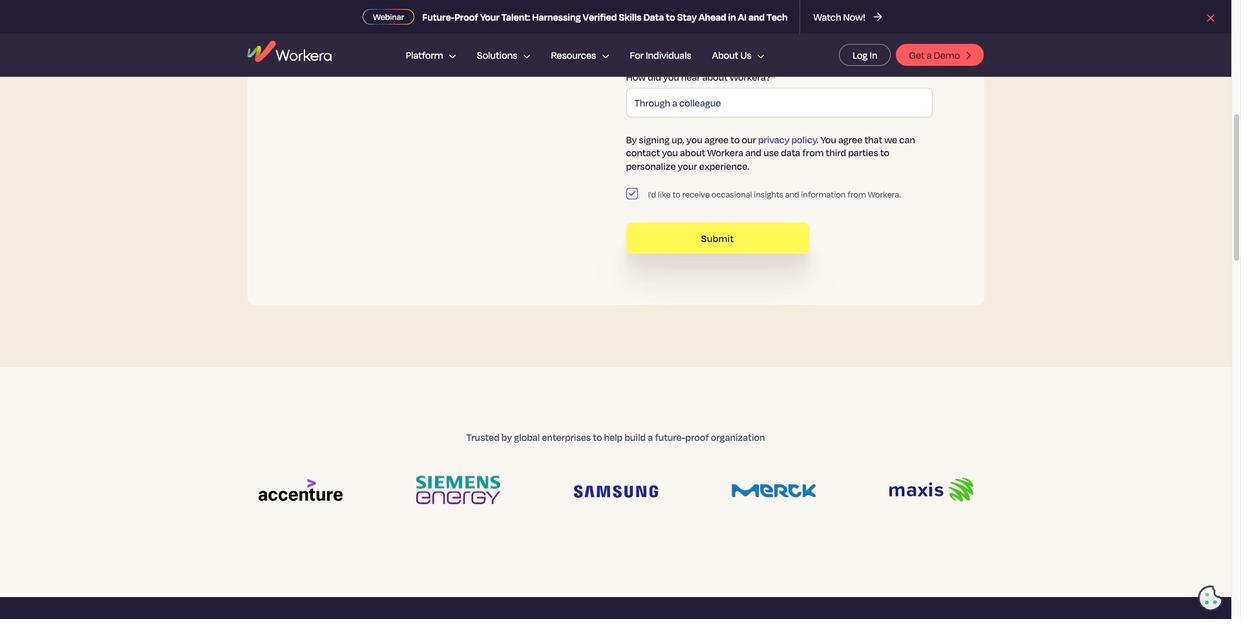 Task type: locate. For each thing, give the bounding box(es) containing it.
2560px accenture.svg image
[[258, 480, 342, 502]]

None submit
[[626, 223, 809, 254]]

maxis_communications_logo.svg image
[[889, 479, 973, 503]]

None text field
[[626, 88, 932, 117]]

1200px logo_merck_kgaa_2015.svg image
[[731, 485, 815, 499]]

None telephone field
[[626, 25, 932, 55]]

dialog
[[0, 0, 1241, 620]]



Task type: vqa. For each thing, say whether or not it's contained in the screenshot.
1200px Logo_Merck_KGaA_2015.svg
yes



Task type: describe. For each thing, give the bounding box(es) containing it.
samsung_wordmark.svg image
[[574, 486, 658, 498]]

cookie preferences image
[[1198, 586, 1224, 612]]

workera dark mode header logo image
[[247, 41, 331, 62]]

1200px siemens_energy_logo.svg image
[[416, 476, 500, 505]]



